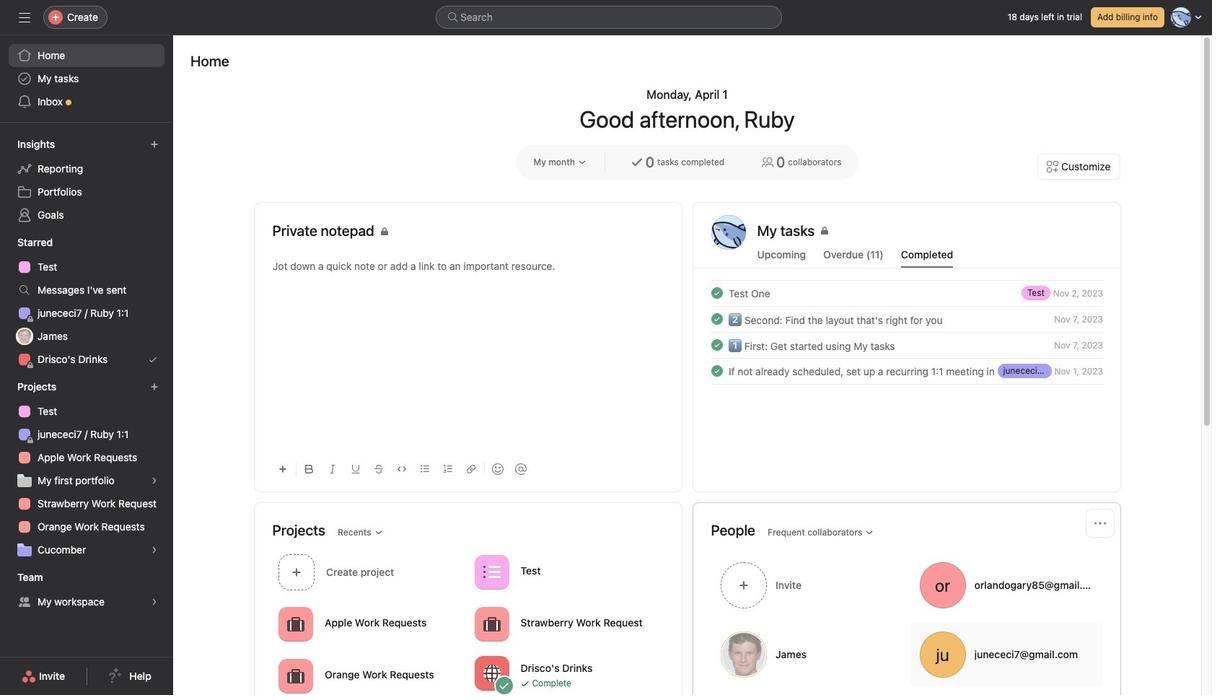 Task type: describe. For each thing, give the bounding box(es) containing it.
actions image
[[1095, 518, 1106, 529]]

completed image for 2nd the completed checkbox from the bottom of the page
[[709, 336, 726, 354]]

completed image for 2nd the completed checkbox from the top
[[709, 310, 726, 328]]

italics image
[[328, 465, 337, 474]]

1 list item from the top
[[694, 280, 1121, 306]]

new project or portfolio image
[[150, 383, 159, 391]]

3 completed checkbox from the top
[[709, 336, 726, 354]]

starred element
[[0, 230, 173, 374]]

new insights image
[[150, 140, 159, 149]]

completed image for 1st the completed checkbox from the bottom of the page
[[709, 362, 726, 380]]

at mention image
[[515, 464, 527, 475]]

briefcase image
[[287, 616, 304, 633]]

insert an object image
[[278, 465, 287, 474]]

2 list item from the top
[[694, 306, 1121, 332]]

4 completed checkbox from the top
[[709, 362, 726, 380]]

see details, my first portfolio image
[[150, 477, 159, 485]]

see details, my workspace image
[[150, 598, 159, 606]]

code image
[[397, 465, 406, 474]]

2 completed checkbox from the top
[[709, 310, 726, 328]]



Task type: locate. For each thing, give the bounding box(es) containing it.
briefcase image down briefcase icon on the left
[[287, 668, 304, 685]]

strikethrough image
[[374, 465, 383, 474]]

0 vertical spatial briefcase image
[[483, 616, 500, 633]]

emoji image
[[492, 464, 504, 475]]

view profile image
[[712, 215, 746, 250]]

3 list item from the top
[[694, 332, 1121, 358]]

see details, cucomber image
[[150, 546, 159, 555]]

hide sidebar image
[[19, 12, 30, 23]]

completed image
[[709, 284, 726, 302]]

teams element
[[0, 565, 173, 617]]

briefcase image
[[483, 616, 500, 633], [287, 668, 304, 685]]

completed image
[[709, 310, 726, 328], [709, 336, 726, 354], [709, 362, 726, 380]]

Completed checkbox
[[709, 284, 726, 302], [709, 310, 726, 328], [709, 336, 726, 354], [709, 362, 726, 380]]

1 completed image from the top
[[709, 310, 726, 328]]

bold image
[[305, 465, 314, 474]]

bulleted list image
[[421, 465, 429, 474]]

underline image
[[351, 465, 360, 474]]

1 vertical spatial completed image
[[709, 336, 726, 354]]

1 vertical spatial briefcase image
[[287, 668, 304, 685]]

1 completed checkbox from the top
[[709, 284, 726, 302]]

list item
[[694, 280, 1121, 306], [694, 306, 1121, 332], [694, 332, 1121, 358], [694, 358, 1121, 384]]

numbered list image
[[444, 465, 452, 474]]

list box
[[436, 6, 783, 29]]

list image
[[483, 564, 500, 581]]

4 list item from the top
[[694, 358, 1121, 384]]

link image
[[467, 465, 475, 474]]

toolbar
[[273, 453, 664, 485]]

briefcase image up 'globe' icon on the left bottom
[[483, 616, 500, 633]]

0 horizontal spatial briefcase image
[[287, 668, 304, 685]]

3 completed image from the top
[[709, 362, 726, 380]]

globe image
[[483, 665, 500, 682]]

0 vertical spatial completed image
[[709, 310, 726, 328]]

projects element
[[0, 374, 173, 565]]

1 horizontal spatial briefcase image
[[483, 616, 500, 633]]

2 completed image from the top
[[709, 336, 726, 354]]

insights element
[[0, 131, 173, 230]]

2 vertical spatial completed image
[[709, 362, 726, 380]]

global element
[[0, 35, 173, 122]]



Task type: vqa. For each thing, say whether or not it's contained in the screenshot.
Search Button
no



